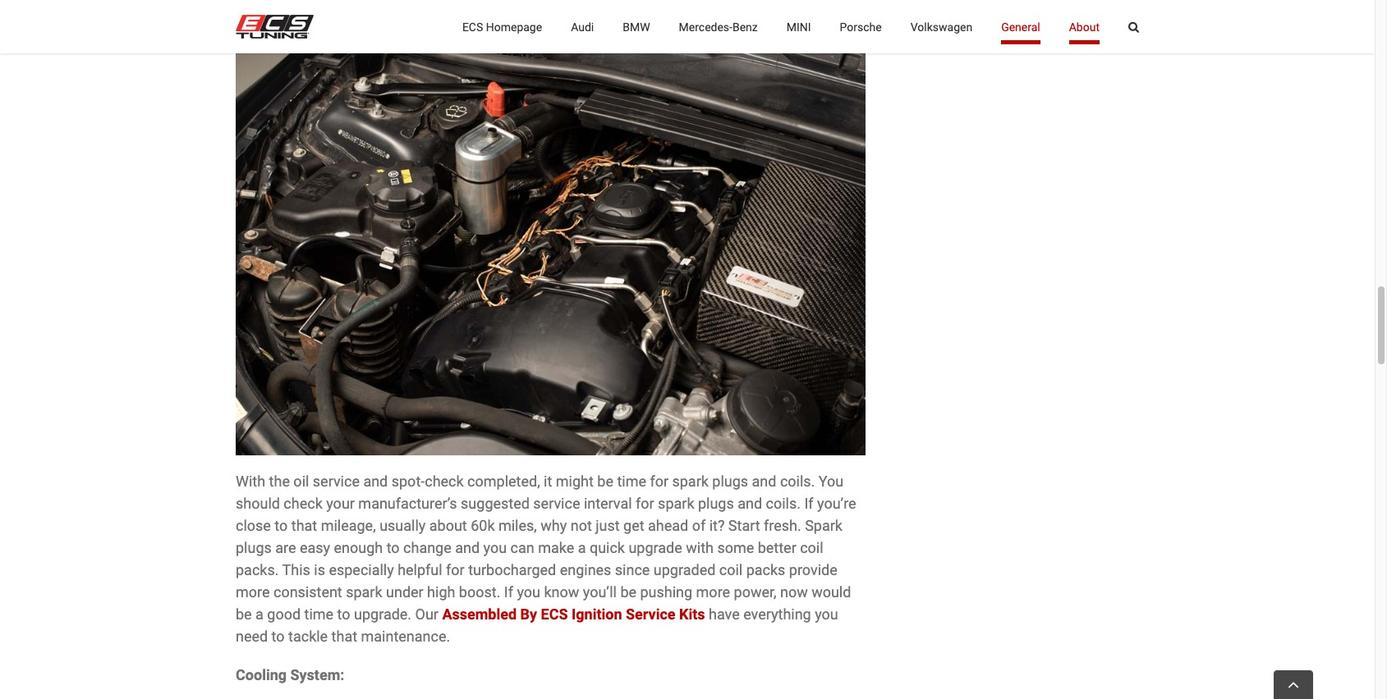 Task type: describe. For each thing, give the bounding box(es) containing it.
1 vertical spatial spark
[[658, 495, 695, 513]]

would
[[812, 584, 851, 601]]

0 vertical spatial spark
[[672, 473, 709, 491]]

close
[[236, 518, 271, 535]]

ecs tuning logo image
[[236, 15, 314, 39]]

you
[[819, 473, 844, 491]]

you inside have everything you need to tackle that maintenance.
[[815, 606, 839, 624]]

general link
[[1001, 0, 1041, 53]]

about
[[429, 518, 467, 535]]

to inside have everything you need to tackle that maintenance.
[[272, 629, 285, 646]]

boost.
[[459, 584, 501, 601]]

and down 60k
[[455, 540, 480, 557]]

that inside with the oil service and spot-check completed, it might be time for spark plugs and coils. you should check your manufacturer's suggested service interval for spark plugs and coils. if you're close to that mileage, usually about 60k miles, why not just get ahead of it? start fresh. spark plugs are easy enough to change and you can make a quick upgrade with some better coil packs. this is especially helpful for turbocharged engines since upgraded coil packs provide more consistent spark under high boost. if you know you'll be pushing more power, now would be a good time to upgrade. our
[[291, 518, 317, 535]]

it?
[[709, 518, 725, 535]]

assembled
[[442, 606, 517, 624]]

have everything you need to tackle that maintenance.
[[236, 606, 839, 646]]

audi
[[571, 20, 594, 33]]

better
[[758, 540, 797, 557]]

just
[[596, 518, 620, 535]]

upgrade
[[629, 540, 682, 557]]

start
[[729, 518, 760, 535]]

mercedes-
[[679, 20, 733, 33]]

cooling
[[236, 667, 287, 684]]

you'll
[[583, 584, 617, 601]]

since
[[615, 562, 650, 579]]

upgraded
[[654, 562, 716, 579]]

2 vertical spatial spark
[[346, 584, 382, 601]]

upgrade.
[[354, 606, 412, 624]]

benz
[[733, 20, 758, 33]]

packs.
[[236, 562, 279, 579]]

0 vertical spatial for
[[650, 473, 669, 491]]

interval
[[584, 495, 632, 513]]

manufacturer's
[[358, 495, 457, 513]]

homepage
[[486, 20, 542, 33]]

cooling system:
[[236, 667, 344, 684]]

completed,
[[467, 473, 540, 491]]

1 vertical spatial coil
[[719, 562, 743, 579]]

1 horizontal spatial a
[[578, 540, 586, 557]]

porsche link
[[840, 0, 882, 53]]

good
[[267, 606, 301, 624]]

should
[[236, 495, 280, 513]]

ahead
[[648, 518, 689, 535]]

tackle
[[288, 629, 328, 646]]

bmw link
[[623, 0, 650, 53]]

0 horizontal spatial time
[[304, 606, 334, 624]]

enough
[[334, 540, 383, 557]]

system:
[[290, 667, 344, 684]]

bmw
[[623, 20, 650, 33]]

0 horizontal spatial check
[[284, 495, 323, 513]]

easy
[[300, 540, 330, 557]]

pushing
[[640, 584, 693, 601]]

not
[[571, 518, 592, 535]]

need
[[236, 629, 268, 646]]

mileage,
[[321, 518, 376, 535]]

1 vertical spatial plugs
[[698, 495, 734, 513]]

kits
[[679, 606, 705, 624]]

especially
[[329, 562, 394, 579]]

change
[[403, 540, 452, 557]]

volkswagen
[[911, 20, 973, 33]]

and left spot-
[[363, 473, 388, 491]]

your
[[326, 495, 355, 513]]

usually
[[380, 518, 426, 535]]

0 horizontal spatial service
[[313, 473, 360, 491]]

porsche
[[840, 20, 882, 33]]

60k
[[471, 518, 495, 535]]

miles,
[[499, 518, 537, 535]]

assembled by ecs ignition service kits
[[442, 606, 705, 624]]

some
[[717, 540, 754, 557]]

ecs homepage
[[462, 20, 542, 33]]

0 vertical spatial coils.
[[780, 473, 815, 491]]

under
[[386, 584, 424, 601]]

it
[[544, 473, 552, 491]]

consistent
[[274, 584, 342, 601]]

know
[[544, 584, 579, 601]]

0 vertical spatial plugs
[[712, 473, 748, 491]]

2 horizontal spatial be
[[621, 584, 637, 601]]



Task type: vqa. For each thing, say whether or not it's contained in the screenshot.
its
no



Task type: locate. For each thing, give the bounding box(es) containing it.
1 vertical spatial time
[[304, 606, 334, 624]]

engines
[[560, 562, 611, 579]]

1 vertical spatial a
[[256, 606, 264, 624]]

2 more from the left
[[696, 584, 730, 601]]

1 horizontal spatial if
[[805, 495, 814, 513]]

if up spark
[[805, 495, 814, 513]]

is
[[314, 562, 325, 579]]

1 horizontal spatial you
[[517, 584, 541, 601]]

0 vertical spatial if
[[805, 495, 814, 513]]

a up need
[[256, 606, 264, 624]]

1 vertical spatial coils.
[[766, 495, 801, 513]]

for up ahead
[[650, 473, 669, 491]]

the
[[269, 473, 290, 491]]

check up the manufacturer's
[[425, 473, 464, 491]]

ignition
[[572, 606, 622, 624]]

with
[[686, 540, 714, 557]]

1 horizontal spatial coil
[[800, 540, 824, 557]]

a
[[578, 540, 586, 557], [256, 606, 264, 624]]

0 vertical spatial service
[[313, 473, 360, 491]]

1 vertical spatial if
[[504, 584, 513, 601]]

be up need
[[236, 606, 252, 624]]

now
[[780, 584, 808, 601]]

with the oil service and spot-check completed, it might be time for spark plugs and coils. you should check your manufacturer's suggested service interval for spark plugs and coils. if you're close to that mileage, usually about 60k miles, why not just get ahead of it? start fresh. spark plugs are easy enough to change and you can make a quick upgrade with some better coil packs. this is especially helpful for turbocharged engines since upgraded coil packs provide more consistent spark under high boost. if you know you'll be pushing more power, now would be a good time to upgrade. our
[[236, 473, 856, 624]]

1 vertical spatial check
[[284, 495, 323, 513]]

about link
[[1069, 0, 1100, 53]]

0 horizontal spatial coil
[[719, 562, 743, 579]]

and
[[363, 473, 388, 491], [752, 473, 777, 491], [738, 495, 762, 513], [455, 540, 480, 557]]

for up get
[[636, 495, 654, 513]]

for up high
[[446, 562, 465, 579]]

more down packs.
[[236, 584, 270, 601]]

spark
[[805, 518, 843, 535]]

assembled by ecs ignition service kits link
[[442, 606, 705, 624]]

1 vertical spatial service
[[533, 495, 580, 513]]

to
[[275, 518, 288, 535], [387, 540, 400, 557], [337, 606, 350, 624], [272, 629, 285, 646]]

suggested
[[461, 495, 530, 513]]

0 vertical spatial check
[[425, 473, 464, 491]]

ecs inside ecs homepage link
[[462, 20, 483, 33]]

that right the tackle
[[332, 629, 357, 646]]

to down usually
[[387, 540, 400, 557]]

be down since
[[621, 584, 637, 601]]

service up your
[[313, 473, 360, 491]]

service
[[626, 606, 676, 624]]

0 horizontal spatial that
[[291, 518, 317, 535]]

coils. up fresh.
[[766, 495, 801, 513]]

about
[[1069, 20, 1100, 33]]

ecs
[[462, 20, 483, 33], [541, 606, 568, 624]]

2 vertical spatial you
[[815, 606, 839, 624]]

audi link
[[571, 0, 594, 53]]

spark up ahead
[[658, 495, 695, 513]]

spot-
[[392, 473, 425, 491]]

coils. left you
[[780, 473, 815, 491]]

if down "turbocharged"
[[504, 584, 513, 601]]

to down good
[[272, 629, 285, 646]]

provide
[[789, 562, 838, 579]]

everything
[[744, 606, 811, 624]]

with
[[236, 473, 265, 491]]

0 horizontal spatial a
[[256, 606, 264, 624]]

to up are
[[275, 518, 288, 535]]

2 vertical spatial be
[[236, 606, 252, 624]]

can
[[511, 540, 535, 557]]

spark down especially
[[346, 584, 382, 601]]

1 vertical spatial you
[[517, 584, 541, 601]]

turbocharged
[[468, 562, 556, 579]]

to left upgrade.
[[337, 606, 350, 624]]

and up start
[[738, 495, 762, 513]]

oil
[[294, 473, 309, 491]]

mercedes-benz link
[[679, 0, 758, 53]]

0 horizontal spatial be
[[236, 606, 252, 624]]

fresh.
[[764, 518, 802, 535]]

1 vertical spatial that
[[332, 629, 357, 646]]

2 vertical spatial for
[[446, 562, 465, 579]]

1 horizontal spatial service
[[533, 495, 580, 513]]

ecs down "know"
[[541, 606, 568, 624]]

2 horizontal spatial you
[[815, 606, 839, 624]]

packs
[[746, 562, 786, 579]]

0 vertical spatial coil
[[800, 540, 824, 557]]

coil up provide
[[800, 540, 824, 557]]

general
[[1001, 20, 1041, 33]]

volkswagen link
[[911, 0, 973, 53]]

time up the tackle
[[304, 606, 334, 624]]

check
[[425, 473, 464, 491], [284, 495, 323, 513]]

service up why at left bottom
[[533, 495, 580, 513]]

this
[[282, 562, 310, 579]]

coil down some
[[719, 562, 743, 579]]

service
[[313, 473, 360, 491], [533, 495, 580, 513]]

0 vertical spatial be
[[597, 473, 614, 491]]

quick
[[590, 540, 625, 557]]

by
[[520, 606, 537, 624]]

are
[[275, 540, 296, 557]]

our
[[415, 606, 439, 624]]

check down oil
[[284, 495, 323, 513]]

of
[[692, 518, 706, 535]]

0 vertical spatial you
[[483, 540, 507, 557]]

get
[[624, 518, 645, 535]]

mini link
[[787, 0, 811, 53]]

time up interval
[[617, 473, 646, 491]]

and up fresh.
[[752, 473, 777, 491]]

make
[[538, 540, 574, 557]]

why
[[541, 518, 567, 535]]

be
[[597, 473, 614, 491], [621, 584, 637, 601], [236, 606, 252, 624]]

be up interval
[[597, 473, 614, 491]]

1 vertical spatial be
[[621, 584, 637, 601]]

2 vertical spatial plugs
[[236, 540, 272, 557]]

0 vertical spatial ecs
[[462, 20, 483, 33]]

mini
[[787, 20, 811, 33]]

1 horizontal spatial be
[[597, 473, 614, 491]]

time
[[617, 473, 646, 491], [304, 606, 334, 624]]

have
[[709, 606, 740, 624]]

0 horizontal spatial more
[[236, 584, 270, 601]]

mercedes-benz
[[679, 20, 758, 33]]

0 vertical spatial that
[[291, 518, 317, 535]]

0 horizontal spatial if
[[504, 584, 513, 601]]

0 horizontal spatial ecs
[[462, 20, 483, 33]]

1 vertical spatial ecs
[[541, 606, 568, 624]]

1 horizontal spatial that
[[332, 629, 357, 646]]

if
[[805, 495, 814, 513], [504, 584, 513, 601]]

maintenance.
[[361, 629, 450, 646]]

1 horizontal spatial check
[[425, 473, 464, 491]]

more up have
[[696, 584, 730, 601]]

that
[[291, 518, 317, 535], [332, 629, 357, 646]]

spark up of
[[672, 473, 709, 491]]

that up the easy
[[291, 518, 317, 535]]

power,
[[734, 584, 777, 601]]

1 horizontal spatial time
[[617, 473, 646, 491]]

coil
[[800, 540, 824, 557], [719, 562, 743, 579]]

that inside have everything you need to tackle that maintenance.
[[332, 629, 357, 646]]

high
[[427, 584, 455, 601]]

you down would
[[815, 606, 839, 624]]

helpful
[[398, 562, 442, 579]]

coils.
[[780, 473, 815, 491], [766, 495, 801, 513]]

you down 60k
[[483, 540, 507, 557]]

0 vertical spatial a
[[578, 540, 586, 557]]

1 more from the left
[[236, 584, 270, 601]]

ecs homepage link
[[462, 0, 542, 53]]

0 vertical spatial time
[[617, 473, 646, 491]]

a down not
[[578, 540, 586, 557]]

you up by
[[517, 584, 541, 601]]

1 horizontal spatial ecs
[[541, 606, 568, 624]]

ecs left the homepage
[[462, 20, 483, 33]]

1 vertical spatial for
[[636, 495, 654, 513]]

plugs
[[712, 473, 748, 491], [698, 495, 734, 513], [236, 540, 272, 557]]

1 horizontal spatial more
[[696, 584, 730, 601]]

you're
[[817, 495, 856, 513]]

0 horizontal spatial you
[[483, 540, 507, 557]]

might
[[556, 473, 594, 491]]



